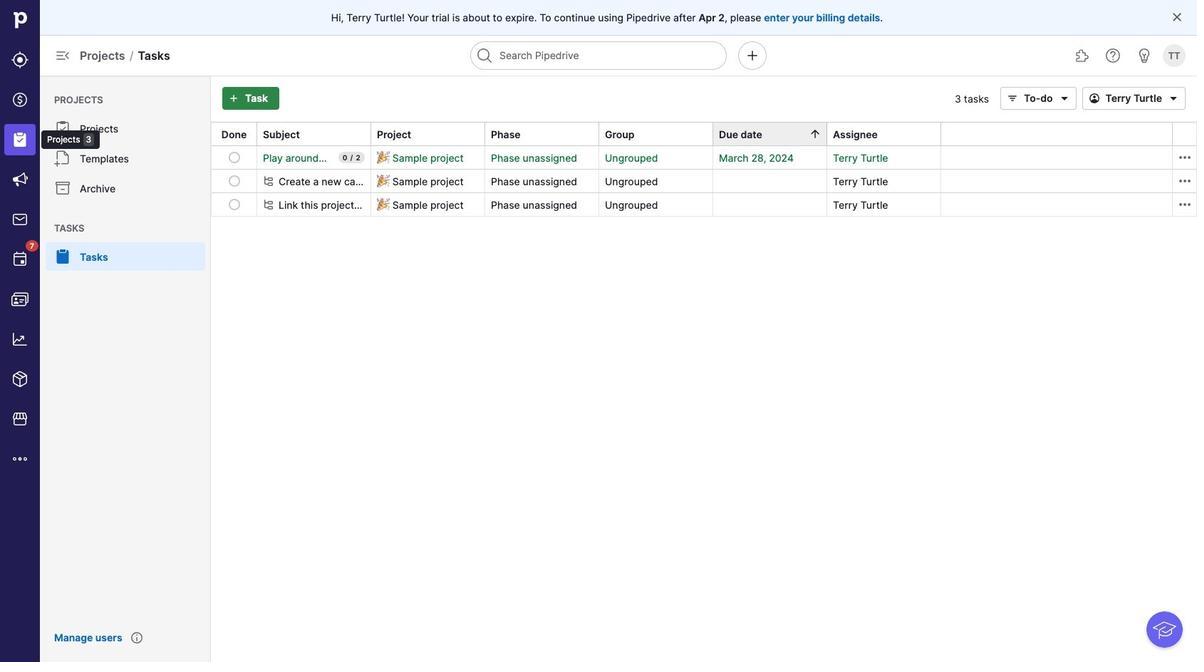 Task type: vqa. For each thing, say whether or not it's contained in the screenshot.
first ROW color secondary icon
yes



Task type: describe. For each thing, give the bounding box(es) containing it.
0 vertical spatial menu item
[[0, 120, 40, 160]]

contacts image
[[11, 291, 29, 308]]

menu toggle image
[[54, 47, 71, 64]]

1 vertical spatial menu item
[[40, 242, 211, 271]]

2 row from the top
[[212, 169, 1196, 192]]

home image
[[9, 9, 31, 31]]

color secondary image for 2nd row from the bottom
[[263, 175, 274, 187]]

color secondary image for 1st row from the bottom of the page
[[263, 199, 274, 210]]

sales assistant image
[[1136, 47, 1153, 64]]

quick help image
[[1105, 47, 1122, 64]]

insights image
[[11, 331, 29, 348]]

deals image
[[11, 91, 29, 108]]



Task type: locate. For each thing, give the bounding box(es) containing it.
color secondary image
[[263, 175, 274, 187], [263, 199, 274, 210]]

row
[[212, 146, 1196, 169], [212, 169, 1196, 192], [212, 192, 1196, 216]]

2 vertical spatial color secondary image
[[1176, 196, 1193, 213]]

color secondary image for third row from the bottom of the page
[[1176, 149, 1193, 166]]

color undefined image down color undefined image
[[54, 248, 71, 265]]

Search Pipedrive field
[[470, 41, 727, 70]]

more image
[[11, 450, 29, 467]]

3 row from the top
[[212, 192, 1196, 216]]

color secondary image
[[1176, 149, 1193, 166], [1176, 172, 1193, 190], [1176, 196, 1193, 213]]

color primary image
[[1172, 11, 1183, 23], [1165, 90, 1182, 107], [1004, 93, 1021, 104], [228, 175, 240, 187]]

projects image
[[11, 131, 29, 148]]

1 color secondary image from the top
[[263, 175, 274, 187]]

1 vertical spatial color secondary image
[[1176, 172, 1193, 190]]

quick add image
[[744, 47, 761, 64]]

color undefined image up contacts image
[[11, 251, 29, 268]]

color secondary image for 1st row from the bottom of the page
[[1176, 196, 1193, 213]]

grid
[[211, 121, 1197, 217]]

2 color secondary image from the top
[[1176, 172, 1193, 190]]

menu
[[0, 0, 100, 662], [40, 76, 211, 662]]

leads image
[[11, 51, 29, 68]]

color primary inverted image
[[225, 93, 242, 104]]

campaigns image
[[11, 171, 29, 188]]

2 color secondary image from the top
[[263, 199, 274, 210]]

menu item
[[0, 120, 40, 160], [40, 242, 211, 271]]

1 row from the top
[[212, 146, 1196, 169]]

color primary image
[[1056, 90, 1073, 107], [1086, 93, 1103, 104], [810, 128, 821, 140], [228, 152, 240, 163], [228, 199, 240, 210]]

0 vertical spatial color secondary image
[[263, 175, 274, 187]]

marketplace image
[[11, 410, 29, 428]]

color secondary image for 2nd row from the bottom
[[1176, 172, 1193, 190]]

color undefined image right projects image on the top of the page
[[54, 120, 71, 137]]

knowledge center bot, also known as kc bot is an onboarding assistant that allows you to see the list of onboarding items in one place for quick and easy reference. this improves your in-app experience. image
[[1147, 612, 1183, 648]]

color undefined image
[[54, 120, 71, 137], [54, 150, 71, 167], [54, 248, 71, 265], [11, 251, 29, 268]]

1 color secondary image from the top
[[1176, 149, 1193, 166]]

color undefined image
[[54, 180, 71, 197]]

3 color secondary image from the top
[[1176, 196, 1193, 213]]

color undefined image up color undefined image
[[54, 150, 71, 167]]

products image
[[11, 371, 29, 388]]

info image
[[131, 632, 142, 643]]

sales inbox image
[[11, 211, 29, 228]]

0 vertical spatial color secondary image
[[1176, 149, 1193, 166]]

1 vertical spatial color secondary image
[[263, 199, 274, 210]]



